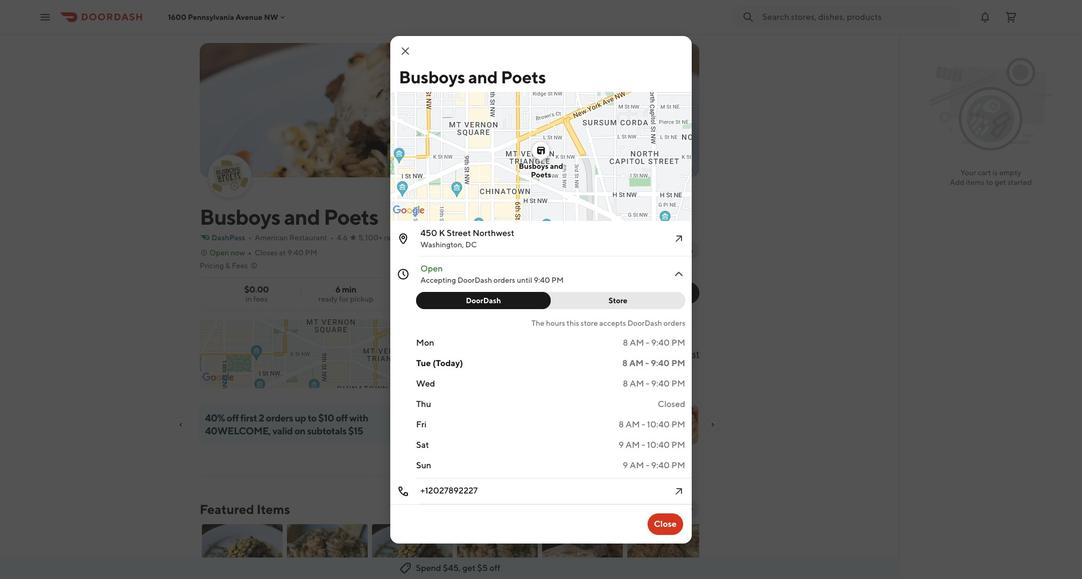 Task type: vqa. For each thing, say whether or not it's contained in the screenshot.


Task type: locate. For each thing, give the bounding box(es) containing it.
8 am - 9:40 pm for mon
[[623, 338, 685, 348]]

in
[[246, 295, 252, 304]]

0 vertical spatial up
[[625, 335, 635, 346]]

map region
[[314, 67, 728, 342], [172, 264, 723, 402]]

click item image
[[673, 232, 685, 245], [673, 268, 685, 281]]

6 left pickup
[[336, 285, 341, 295]]

0 horizontal spatial 450
[[421, 228, 437, 238]]

fri
[[416, 420, 427, 430]]

more info button
[[642, 242, 699, 260]]

0 horizontal spatial northwest
[[473, 228, 514, 238]]

accepts
[[600, 319, 626, 328]]

am
[[630, 338, 644, 348], [629, 358, 644, 369], [630, 379, 644, 389], [626, 420, 640, 430], [626, 440, 640, 450], [630, 461, 644, 471]]

9:40 up group
[[534, 276, 550, 285]]

store
[[609, 296, 628, 305]]

9 for 9 am - 10:40 pm
[[619, 440, 624, 450]]

and
[[468, 67, 498, 87], [550, 162, 563, 170], [550, 162, 563, 170], [284, 205, 320, 230]]

0 vertical spatial powered by google image
[[393, 205, 425, 216]]

pm for tue (today)
[[672, 358, 685, 369]]

0 horizontal spatial k
[[439, 228, 445, 238]]

click item image up more info
[[673, 232, 685, 245]]

0 vertical spatial k
[[439, 228, 445, 238]]

10:40 for 9 am - 10:40 pm
[[647, 440, 670, 450]]

9:40 up 450 k street northwest link on the bottom
[[651, 338, 670, 348]]

save
[[484, 289, 501, 298]]

0 vertical spatial orders
[[494, 276, 515, 285]]

1 click item image from the top
[[673, 232, 685, 245]]

9 down '9 am - 10:40 pm'
[[623, 461, 628, 471]]

am for mon
[[630, 338, 644, 348]]

1
[[417, 234, 420, 242]]

1 vertical spatial this
[[637, 335, 652, 346]]

pick up this order at: 450 k street northwest 9 min
[[606, 335, 699, 373]]

1 horizontal spatial to
[[986, 178, 993, 187]]

15 photos
[[653, 158, 687, 167]]

1 vertical spatial 9
[[619, 440, 624, 450]]

spend
[[416, 564, 441, 574]]

8 for fri
[[619, 420, 624, 430]]

6 up order
[[666, 293, 670, 302]]

9:40 up closed
[[651, 379, 670, 389]]

orders up at:
[[664, 319, 685, 328]]

fees
[[232, 262, 248, 270]]

8 for wed
[[623, 379, 628, 389]]

get
[[995, 178, 1006, 187], [463, 564, 476, 574]]

doordash down open accepting doordash orders until 9:40 pm
[[466, 296, 501, 305]]

up inside "pick up this order at: 450 k street northwest 9 min"
[[625, 335, 635, 346]]

doordash up order
[[628, 319, 662, 328]]

to inside 40% off first 2 orders up to $10 off with 40welcome, valid on subtotals $15
[[308, 413, 317, 424]]

1 horizontal spatial k
[[624, 349, 630, 360]]

1 vertical spatial open
[[421, 264, 443, 274]]

1 blackened salmon image from the left
[[202, 525, 283, 580]]

am for sun
[[630, 461, 644, 471]]

DoorDash button
[[416, 292, 551, 309]]

8 am - 9:40 pm up 450 k street northwest link on the bottom
[[623, 338, 685, 348]]

0 vertical spatial 10:40
[[647, 420, 670, 430]]

busboys
[[399, 67, 465, 87], [519, 162, 549, 170], [519, 162, 549, 170], [200, 205, 280, 230]]

1 horizontal spatial street
[[632, 349, 656, 360]]

pm down at:
[[672, 358, 685, 369]]

9:40 for tue (today)
[[651, 358, 670, 369]]

2 vertical spatial 9
[[623, 461, 628, 471]]

sun
[[416, 461, 431, 471]]

more info
[[659, 247, 693, 255]]

am for sat
[[626, 440, 640, 450]]

10:40 up '9 am - 10:40 pm'
[[647, 420, 670, 430]]

8 am - 9:40 pm for wed
[[623, 379, 685, 389]]

2 horizontal spatial orders
[[664, 319, 685, 328]]

get down is
[[995, 178, 1006, 187]]

0 vertical spatial street
[[447, 228, 471, 238]]

pm down closed
[[672, 420, 685, 430]]

items
[[966, 178, 985, 187]]

for
[[339, 295, 349, 304]]

8 am - 9:40 pm up closed
[[623, 379, 685, 389]]

$$
[[440, 234, 448, 242]]

close busboys and poets image
[[399, 44, 412, 57]]

8 am - 9:40 pm for tue (today)
[[622, 358, 685, 369]]

min down 450 k street northwest link on the bottom
[[622, 364, 635, 373]]

pm up group order
[[552, 276, 564, 285]]

this left store
[[567, 319, 579, 328]]

to
[[986, 178, 993, 187], [308, 413, 317, 424]]

0 vertical spatial 8 am - 9:40 pm
[[623, 338, 685, 348]]

pm up 9 am - 9:40 pm
[[672, 440, 685, 450]]

0 horizontal spatial up
[[295, 413, 306, 424]]

click item image for northwest
[[673, 232, 685, 245]]

-
[[646, 338, 650, 348], [646, 358, 649, 369], [646, 379, 650, 389], [642, 420, 645, 430], [642, 440, 645, 450], [646, 461, 650, 471]]

k inside "pick up this order at: 450 k street northwest 9 min"
[[624, 349, 630, 360]]

9
[[616, 364, 621, 373], [619, 440, 624, 450], [623, 461, 628, 471]]

0 items, open order cart image
[[1005, 11, 1018, 23]]

powered by google image
[[393, 205, 425, 216], [202, 373, 234, 384]]

pricing
[[200, 262, 224, 270]]

1 vertical spatial orders
[[664, 319, 685, 328]]

1 horizontal spatial get
[[995, 178, 1006, 187]]

0 horizontal spatial off
[[227, 413, 239, 424]]

8 down pick
[[622, 358, 628, 369]]

northwest inside "pick up this order at: 450 k street northwest 9 min"
[[658, 349, 699, 360]]

1 vertical spatial 8 am - 9:40 pm
[[622, 358, 685, 369]]

to for get
[[986, 178, 993, 187]]

1 10:40 from the top
[[647, 420, 670, 430]]

street inside 450 k street northwest washington, dc
[[447, 228, 471, 238]]

0 vertical spatial get
[[995, 178, 1006, 187]]

8 down accepts
[[623, 338, 628, 348]]

450 right 1 at the left top
[[421, 228, 437, 238]]

1 vertical spatial to
[[308, 413, 317, 424]]

this inside "pick up this order at: 450 k street northwest 9 min"
[[637, 335, 652, 346]]

6 inside pickup 6 min
[[666, 293, 670, 302]]

2 10:40 from the top
[[647, 440, 670, 450]]

None radio
[[595, 283, 656, 304]]

click item image for orders
[[673, 268, 685, 281]]

pickup 6 min
[[662, 285, 687, 302]]

0 vertical spatial open
[[209, 249, 229, 257]]

street up dc
[[447, 228, 471, 238]]

to left $10
[[308, 413, 317, 424]]

busboys and poets dialog
[[314, 36, 728, 544]]

1 horizontal spatial northwest
[[658, 349, 699, 360]]

min right 36
[[621, 293, 632, 302]]

click item image up pickup
[[673, 268, 685, 281]]

0 horizontal spatial powered by google image
[[202, 373, 234, 384]]

&
[[225, 262, 230, 270]]

mon
[[416, 338, 434, 348]]

6
[[336, 285, 341, 295], [666, 293, 670, 302]]

8 am - 9:40 pm
[[623, 338, 685, 348], [622, 358, 685, 369], [623, 379, 685, 389]]

delivery
[[608, 285, 637, 293]]

9 am - 9:40 pm
[[623, 461, 685, 471]]

1 vertical spatial street
[[632, 349, 656, 360]]

store
[[581, 319, 598, 328]]

featured items
[[200, 502, 290, 517]]

1 horizontal spatial 6
[[666, 293, 670, 302]]

0 horizontal spatial blackened salmon image
[[202, 525, 283, 580]]

orders
[[494, 276, 515, 285], [664, 319, 685, 328], [266, 413, 293, 424]]

1 horizontal spatial shrimp & chicken chorizo pasta image
[[457, 525, 538, 580]]

street inside "pick up this order at: 450 k street northwest 9 min"
[[632, 349, 656, 360]]

8
[[623, 338, 628, 348], [622, 358, 628, 369], [623, 379, 628, 389], [619, 420, 624, 430]]

0 horizontal spatial street
[[447, 228, 471, 238]]

open up pricing & fees
[[209, 249, 229, 257]]

this inside busboys and poets dialog
[[567, 319, 579, 328]]

blackened salmon image
[[202, 525, 283, 580], [372, 525, 453, 580]]

up right pick
[[625, 335, 635, 346]]

1 vertical spatial up
[[295, 413, 306, 424]]

street down order
[[632, 349, 656, 360]]

0 vertical spatial northwest
[[473, 228, 514, 238]]

k down accepts
[[624, 349, 630, 360]]

northwest down at:
[[658, 349, 699, 360]]

- for mon
[[646, 338, 650, 348]]

450 down pick
[[606, 349, 622, 360]]

min inside pickup 6 min
[[672, 293, 682, 302]]

to down cart
[[986, 178, 993, 187]]

None radio
[[649, 283, 699, 304]]

2 vertical spatial doordash
[[628, 319, 662, 328]]

0 horizontal spatial to
[[308, 413, 317, 424]]

- for fri
[[642, 420, 645, 430]]

shrimp & chicken chorizo pasta image
[[287, 525, 368, 580], [457, 525, 538, 580]]

•
[[248, 234, 252, 242], [330, 234, 334, 242], [433, 234, 436, 242], [248, 249, 251, 257]]

spend $45, get $5 off
[[416, 564, 501, 574]]

save button
[[463, 283, 508, 304]]

sat
[[416, 440, 429, 450]]

2 click item image from the top
[[673, 268, 685, 281]]

group order button
[[516, 283, 586, 304]]

1 horizontal spatial this
[[637, 335, 652, 346]]

pricing & fees
[[200, 262, 248, 270]]

0 vertical spatial 450
[[421, 228, 437, 238]]

0 vertical spatial click item image
[[673, 232, 685, 245]]

36
[[612, 293, 620, 302]]

1 vertical spatial 450
[[606, 349, 622, 360]]

northwest
[[473, 228, 514, 238], [658, 349, 699, 360]]

fried chicken image
[[627, 525, 708, 580]]

9:40 down '9 am - 10:40 pm'
[[651, 461, 670, 471]]

map region for bottommost 'powered by google' image
[[172, 264, 723, 402]]

1 vertical spatial 10:40
[[647, 440, 670, 450]]

1 vertical spatial click item image
[[673, 268, 685, 281]]

featured
[[200, 502, 254, 517]]

1 horizontal spatial up
[[625, 335, 635, 346]]

am for wed
[[630, 379, 644, 389]]

0 vertical spatial doordash
[[458, 276, 492, 285]]

2 vertical spatial orders
[[266, 413, 293, 424]]

off
[[227, 413, 239, 424], [336, 413, 348, 424], [490, 564, 501, 574]]

0 horizontal spatial this
[[567, 319, 579, 328]]

pm up 450 k street northwest link on the bottom
[[672, 338, 685, 348]]

2 blackened salmon image from the left
[[372, 525, 453, 580]]

empty
[[1000, 169, 1021, 177]]

min inside "pick up this order at: 450 k street northwest 9 min"
[[622, 364, 635, 373]]

2 vertical spatial 8 am - 9:40 pm
[[623, 379, 685, 389]]

0 vertical spatial to
[[986, 178, 993, 187]]

off right $5
[[490, 564, 501, 574]]

open inside open accepting doordash orders until 9:40 pm
[[421, 264, 443, 274]]

orders up save
[[494, 276, 515, 285]]

1 shrimp & chicken chorizo pasta image from the left
[[287, 525, 368, 580]]

min right the ready
[[342, 285, 356, 295]]

busboys and poets
[[399, 67, 546, 87], [519, 162, 563, 179], [519, 162, 563, 179], [200, 205, 378, 230]]

photos
[[662, 158, 687, 167]]

1 horizontal spatial blackened salmon image
[[372, 525, 453, 580]]

6 inside 6 min ready for pickup
[[336, 285, 341, 295]]

4.6
[[337, 234, 348, 242]]

add
[[950, 178, 965, 187]]

northwest up dc
[[473, 228, 514, 238]]

0 horizontal spatial open
[[209, 249, 229, 257]]

hour options option group
[[416, 292, 685, 309]]

this up 450 k street northwest link on the bottom
[[637, 335, 652, 346]]

0 horizontal spatial get
[[463, 564, 476, 574]]

k up washington,
[[439, 228, 445, 238]]

get left $5
[[463, 564, 476, 574]]

1 horizontal spatial open
[[421, 264, 443, 274]]

• left 4.6
[[330, 234, 334, 242]]

0 vertical spatial this
[[567, 319, 579, 328]]

thu
[[416, 399, 431, 410]]

pm up click item icon
[[672, 461, 685, 471]]

street
[[447, 228, 471, 238], [632, 349, 656, 360]]

powered by google image up 1 at the left top
[[393, 205, 425, 216]]

0 horizontal spatial 6
[[336, 285, 341, 295]]

• right the mi
[[433, 234, 436, 242]]

9 down the 8 am - 10:40 pm
[[619, 440, 624, 450]]

0 horizontal spatial orders
[[266, 413, 293, 424]]

map region containing busboys and poets
[[314, 67, 728, 342]]

1 horizontal spatial orders
[[494, 276, 515, 285]]

450 inside "pick up this order at: 450 k street northwest 9 min"
[[606, 349, 622, 360]]

- for tue (today)
[[646, 358, 649, 369]]

1 vertical spatial northwest
[[658, 349, 699, 360]]

items
[[257, 502, 290, 517]]

1 vertical spatial k
[[624, 349, 630, 360]]

8 down 450 k street northwest link on the bottom
[[623, 379, 628, 389]]

1600 pennsylvania avenue nw button
[[168, 13, 287, 21]]

up up the on
[[295, 413, 306, 424]]

- for sun
[[646, 461, 650, 471]]

1 horizontal spatial 450
[[606, 349, 622, 360]]

doordash up doordash button
[[458, 276, 492, 285]]

8 up '9 am - 10:40 pm'
[[619, 420, 624, 430]]

- for wed
[[646, 379, 650, 389]]

9:40 for mon
[[651, 338, 670, 348]]

chicken panini image
[[542, 525, 623, 580]]

0 horizontal spatial shrimp & chicken chorizo pasta image
[[287, 525, 368, 580]]

pickup
[[350, 295, 374, 304]]

9 inside "pick up this order at: 450 k street northwest 9 min"
[[616, 364, 621, 373]]

american restaurant
[[255, 234, 327, 242]]

min up at:
[[672, 293, 682, 302]]

9 down pick
[[616, 364, 621, 373]]

1 vertical spatial doordash
[[466, 296, 501, 305]]

open
[[209, 249, 229, 257], [421, 264, 443, 274]]

your cart is empty add items to get started
[[950, 169, 1032, 187]]

open up accepting
[[421, 264, 443, 274]]

busboys and poets image
[[200, 43, 699, 178], [209, 156, 250, 197]]

pm up closed
[[672, 379, 685, 389]]

close
[[654, 519, 677, 530]]

doordash
[[458, 276, 492, 285], [466, 296, 501, 305], [628, 319, 662, 328]]

orders up valid
[[266, 413, 293, 424]]

40%
[[205, 413, 225, 424]]

am for fri
[[626, 420, 640, 430]]

to inside your cart is empty add items to get started
[[986, 178, 993, 187]]

powered by google image up 40%
[[202, 373, 234, 384]]

k
[[439, 228, 445, 238], [624, 349, 630, 360]]

9:40 down order
[[651, 358, 670, 369]]

click item image
[[673, 485, 685, 498]]

off right $10
[[336, 413, 348, 424]]

0 vertical spatial 9
[[616, 364, 621, 373]]

min
[[342, 285, 356, 295], [621, 293, 632, 302], [672, 293, 682, 302], [622, 364, 635, 373]]

10:40 up 9 am - 9:40 pm
[[647, 440, 670, 450]]

up inside 40% off first 2 orders up to $10 off with 40welcome, valid on subtotals $15
[[295, 413, 306, 424]]

2 horizontal spatial off
[[490, 564, 501, 574]]

off up 40welcome,
[[227, 413, 239, 424]]

8 am - 9:40 pm down order
[[622, 358, 685, 369]]

pm
[[305, 249, 317, 257], [552, 276, 564, 285], [672, 338, 685, 348], [672, 358, 685, 369], [672, 379, 685, 389], [672, 420, 685, 430], [672, 440, 685, 450], [672, 461, 685, 471]]



Task type: describe. For each thing, give the bounding box(es) containing it.
dashpass
[[212, 234, 245, 242]]

ready
[[318, 295, 338, 304]]

info
[[679, 247, 693, 255]]

8 for tue (today)
[[622, 358, 628, 369]]

get inside your cart is empty add items to get started
[[995, 178, 1006, 187]]

8 am - 10:40 pm
[[619, 420, 685, 430]]

1 horizontal spatial off
[[336, 413, 348, 424]]

at
[[279, 249, 286, 257]]

nw
[[264, 13, 278, 21]]

notification bell image
[[979, 11, 992, 23]]

previous button of carousel image
[[665, 506, 674, 514]]

Store button
[[544, 292, 685, 309]]

on
[[295, 426, 305, 437]]

9 am - 10:40 pm
[[619, 440, 685, 450]]

8 for mon
[[623, 338, 628, 348]]

fees
[[253, 295, 268, 304]]

orders inside open accepting doordash orders until 9:40 pm
[[494, 276, 515, 285]]

1600 pennsylvania avenue nw
[[168, 13, 278, 21]]

450 inside 450 k street northwest washington, dc
[[421, 228, 437, 238]]

10:40 for 8 am - 10:40 pm
[[647, 420, 670, 430]]

map region for right 'powered by google' image
[[314, 67, 728, 342]]

9 for 9 am - 9:40 pm
[[623, 461, 628, 471]]

avenue
[[236, 13, 263, 21]]

(today)
[[433, 358, 463, 369]]

min inside delivery 36 min
[[621, 293, 632, 302]]

wed
[[416, 379, 435, 389]]

valid
[[273, 426, 293, 437]]

open now
[[209, 249, 245, 257]]

this for order
[[637, 335, 652, 346]]

until
[[517, 276, 532, 285]]

• left american
[[248, 234, 252, 242]]

pm for sat
[[672, 440, 685, 450]]

tue (today)
[[416, 358, 463, 369]]

1 vertical spatial get
[[463, 564, 476, 574]]

450 k street northwest link
[[606, 349, 699, 360]]

northwest inside 450 k street northwest washington, dc
[[473, 228, 514, 238]]

featured items heading
[[200, 501, 290, 519]]

next button of carousel image
[[687, 506, 695, 514]]

$15
[[348, 426, 363, 437]]

1 horizontal spatial powered by google image
[[393, 205, 425, 216]]

closes
[[255, 249, 278, 257]]

group
[[535, 289, 557, 298]]

9:40 inside open accepting doordash orders until 9:40 pm
[[534, 276, 550, 285]]

open for open now
[[209, 249, 229, 257]]

pm for wed
[[672, 379, 685, 389]]

min inside 6 min ready for pickup
[[342, 285, 356, 295]]

9:40 right at
[[287, 249, 304, 257]]

doordash inside open accepting doordash orders until 9:40 pm
[[458, 276, 492, 285]]

2
[[259, 413, 264, 424]]

group order
[[535, 289, 580, 298]]

pm for fri
[[672, 420, 685, 430]]

none radio containing delivery
[[595, 283, 656, 304]]

doordash inside button
[[466, 296, 501, 305]]

orders inside 40% off first 2 orders up to $10 off with 40welcome, valid on subtotals $15
[[266, 413, 293, 424]]

mi
[[422, 234, 430, 242]]

1 mi • $$
[[417, 234, 448, 242]]

15 photos button
[[636, 154, 693, 171]]

order
[[559, 289, 580, 298]]

5,100+ ratings
[[359, 234, 408, 242]]

$0.00 in fees
[[244, 285, 269, 304]]

open accepting doordash orders until 9:40 pm
[[421, 264, 564, 285]]

restaurant
[[289, 234, 327, 242]]

5,100+
[[359, 234, 383, 242]]

1 vertical spatial powered by google image
[[202, 373, 234, 384]]

pickup
[[662, 285, 687, 293]]

subtotals
[[307, 426, 347, 437]]

$45,
[[443, 564, 461, 574]]

pricing & fees button
[[200, 261, 259, 271]]

to for $10
[[308, 413, 317, 424]]

with
[[350, 413, 368, 424]]

- for sat
[[642, 440, 645, 450]]

first
[[240, 413, 257, 424]]

pick
[[606, 335, 623, 346]]

$0.00
[[244, 285, 269, 295]]

now
[[231, 249, 245, 257]]

pm for mon
[[672, 338, 685, 348]]

1600
[[168, 13, 186, 21]]

none radio containing pickup
[[649, 283, 699, 304]]

• right now
[[248, 249, 251, 257]]

your
[[961, 169, 976, 177]]

closed
[[658, 399, 685, 410]]

• closes at 9:40 pm
[[248, 249, 317, 257]]

9:40 for sun
[[651, 461, 670, 471]]

more
[[659, 247, 677, 255]]

cart
[[978, 169, 991, 177]]

delivery 36 min
[[608, 285, 637, 302]]

is
[[993, 169, 998, 177]]

450 k street northwest washington, dc
[[421, 228, 514, 249]]

40% off first 2 orders up to $10 off with 40welcome, valid on subtotals $15
[[205, 413, 368, 437]]

dc
[[465, 240, 477, 249]]

pm for sun
[[672, 461, 685, 471]]

pennsylvania
[[188, 13, 234, 21]]

hours
[[546, 319, 565, 328]]

15
[[653, 158, 661, 167]]

k inside 450 k street northwest washington, dc
[[439, 228, 445, 238]]

open menu image
[[39, 11, 52, 23]]

the hours this store accepts doordash orders
[[532, 319, 685, 328]]

6 min ready for pickup
[[318, 285, 374, 304]]

dashpass •
[[212, 234, 252, 242]]

+12027892227
[[421, 486, 478, 496]]

this for store
[[567, 319, 579, 328]]

2 shrimp & chicken chorizo pasta image from the left
[[457, 525, 538, 580]]

order
[[654, 335, 676, 346]]

american
[[255, 234, 288, 242]]

$10
[[318, 413, 334, 424]]

the
[[532, 319, 545, 328]]

40welcome,
[[205, 426, 271, 437]]

pm inside open accepting doordash orders until 9:40 pm
[[552, 276, 564, 285]]

open for open accepting doordash orders until 9:40 pm
[[421, 264, 443, 274]]

washington,
[[421, 240, 464, 249]]

9:40 for wed
[[651, 379, 670, 389]]

order methods option group
[[595, 283, 699, 304]]

started
[[1008, 178, 1032, 187]]

pm down "restaurant"
[[305, 249, 317, 257]]

accepting
[[421, 276, 456, 285]]

am for tue (today)
[[629, 358, 644, 369]]



